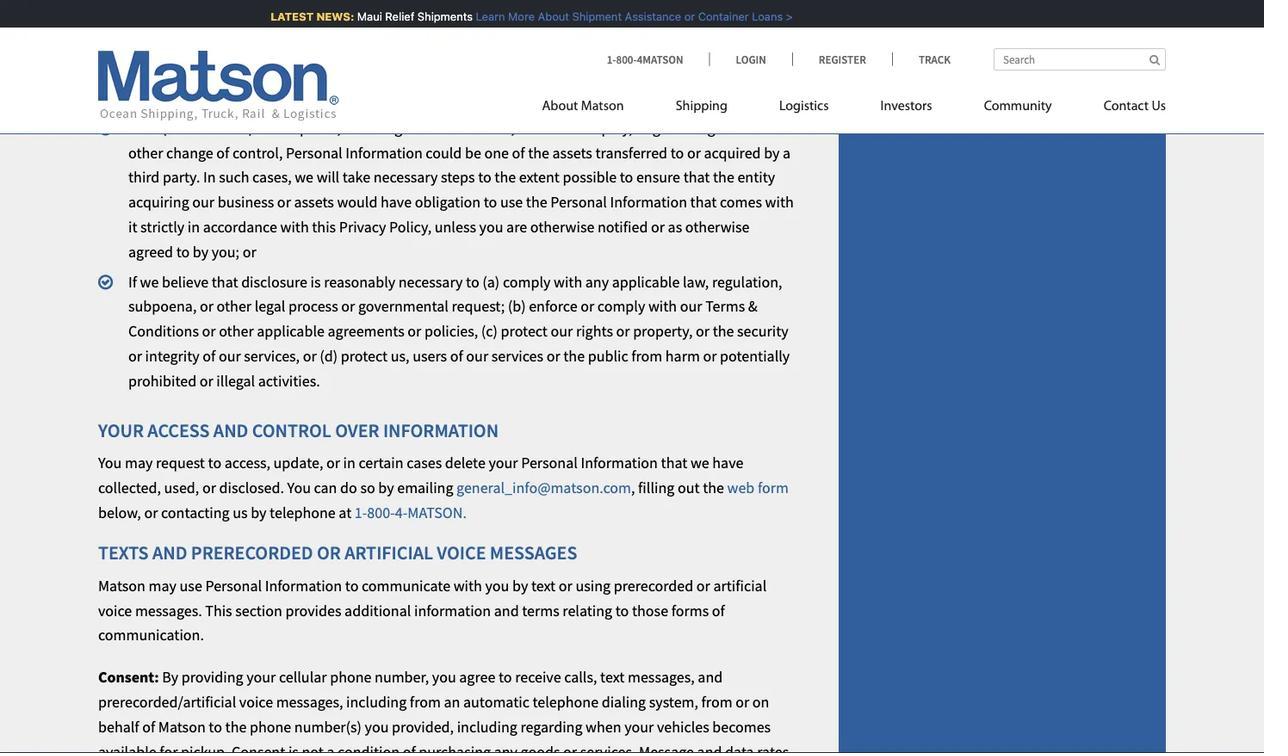 Task type: vqa. For each thing, say whether or not it's contained in the screenshot.
other inside the With other persons with whom you have requested that we share information, in order to fulfill services you request;
yes



Task type: describe. For each thing, give the bounding box(es) containing it.
or down during
[[283, 88, 297, 107]]

ensure
[[636, 168, 680, 187]]

1 horizontal spatial 1-
[[607, 52, 616, 66]]

track
[[919, 52, 951, 66]]

with up property,
[[648, 297, 677, 316]]

with down entity
[[765, 192, 794, 212]]

to inside if we believe that disclosure is reasonably necessary to (a) comply with any applicable law, regulation, subpoena, or other legal process or governmental request; (b) enforce or comply with our terms & conditions or other applicable agreements or policies, (c) protect our rights or property, or the security or integrity of our services, or (d) protect us, users of our services or the public from harm or potentially prohibited or illegal activities.
[[466, 272, 479, 291]]

persons
[[199, 9, 251, 28]]

of right integrity at the top of page
[[203, 346, 216, 366]]

with,
[[220, 63, 252, 83]]

telephone inside by providing your cellular phone number, you agree to receive calls, text messages, and prerecorded/artificial voice messages, including from an automatic telephone dialing system, from or on behalf of matson to the phone number(s) you provided, including regarding when your vehicles becomes available for pickup. consent is not a condition of purchasing any goods or services. message and data ra
[[533, 693, 599, 712]]

1 vertical spatial including
[[457, 717, 517, 737]]

matson inside matson may use personal information to communicate with you by text or using prerecorded or artificial voice messages. this section provides additional information and terms relating to those forms of communication.
[[98, 576, 145, 595]]

0 horizontal spatial from
[[410, 693, 441, 712]]

investors
[[880, 99, 932, 113]]

information,
[[549, 9, 630, 28]]

or right rights
[[616, 322, 630, 341]]

in inside you may request to access, update, or in certain cases delete your personal information that we have collected, used, or disclosed. you can do so by emailing
[[343, 453, 356, 473]]

web form link
[[727, 478, 789, 497]]

by inside matson may use personal information to communicate with you by text or using prerecorded or artificial voice messages. this section provides additional information and terms relating to those forms of communication.
[[512, 576, 528, 595]]

telephone inside general_info@matson.com , filling out the web form below, or contacting us by telephone at 1-800-4-matson .
[[270, 503, 336, 522]]

our down party.
[[192, 192, 214, 212]]

top menu navigation
[[542, 91, 1166, 126]]

texts and prerecorded or artificial voice messages
[[98, 541, 577, 565]]

(d)
[[320, 346, 338, 366]]

the down acquired
[[713, 168, 734, 187]]

to inside you may request to access, update, or in certain cases delete your personal information that we have collected, used, or disclosed. you can do so by emailing
[[208, 453, 221, 473]]

or right conditions
[[202, 322, 216, 341]]

or down the regarding
[[563, 742, 577, 753]]

our down enforce
[[551, 322, 573, 341]]

shipment
[[567, 10, 616, 23]]

or right stock
[[663, 63, 677, 83]]

delete
[[445, 453, 486, 473]]

of down "policies,"
[[450, 346, 463, 366]]

update,
[[273, 453, 323, 473]]

those
[[632, 601, 668, 620]]

have inside with other persons with whom you have requested that we share information, in order to fulfill services you request;
[[356, 9, 387, 28]]

0 vertical spatial comply
[[503, 272, 551, 291]]

privacy
[[339, 217, 386, 237]]

assets,
[[680, 63, 724, 83]]

system,
[[649, 693, 698, 712]]

shipping
[[676, 99, 728, 113]]

or left container
[[679, 10, 690, 23]]

control,
[[232, 143, 283, 162]]

is inside by providing your cellular phone number, you agree to receive calls, text messages, and prerecorded/artificial voice messages, including from an automatic telephone dialing system, from or on behalf of matson to the phone number(s) you provided, including regarding when your vehicles becomes available for pickup. consent is not a condition of purchasing any goods or services. message and data ra
[[288, 742, 299, 753]]

of down merger,
[[489, 88, 502, 107]]

the inside by providing your cellular phone number, you agree to receive calls, text messages, and prerecorded/artificial voice messages, including from an automatic telephone dialing system, from or on behalf of matson to the phone number(s) you provided, including regarding when your vehicles becomes available for pickup. consent is not a condition of purchasing any goods or services. message and data ra
[[225, 717, 247, 737]]

vehicles
[[657, 717, 709, 737]]

legal
[[255, 297, 285, 316]]

law,
[[683, 272, 709, 291]]

our right (or
[[183, 118, 206, 137]]

text inside matson may use personal information to communicate with you by text or using prerecorded or artificial voice messages. this section provides additional information and terms relating to those forms of communication.
[[531, 576, 556, 595]]

possible
[[563, 168, 617, 187]]

or right with,
[[255, 63, 269, 83]]

your inside you may request to access, update, or in certain cases delete your personal information that we have collected, used, or disclosed. you can do so by emailing
[[489, 453, 518, 473]]

or up "transferred"
[[636, 118, 649, 137]]

regulation,
[[712, 272, 782, 291]]

automatic
[[463, 693, 529, 712]]

that inside with other persons with whom you have requested that we share information, in order to fulfill services you request;
[[459, 9, 485, 28]]

or right harm
[[703, 346, 717, 366]]

potentially
[[720, 346, 790, 366]]

notified
[[598, 217, 648, 237]]

you inside matson may use personal information to communicate with you by text or using prerecorded or artificial voice messages. this section provides additional information and terms relating to those forms of communication.
[[485, 576, 509, 595]]

if for if we (or our assets) are acquired, or if we go out of business, enter bankruptcy, or go through some other change of control, personal information could be one of the assets transferred to or acquired by a third party. in such cases, we will take necessary steps to the extent possible to ensure that the entity acquiring our business or assets would have obligation to use the personal information that comes with it strictly in accordance with this privacy policy, unless you are otherwise notified or as otherwise agreed to by you; or
[[128, 118, 137, 137]]

necessary inside "if we (or our assets) are acquired, or if we go out of business, enter bankruptcy, or go through some other change of control, personal information could be one of the assets transferred to or acquired by a third party. in such cases, we will take necessary steps to the extent possible to ensure that the entity acquiring our business or assets would have obligation to use the personal information that comes with it strictly in accordance with this privacy policy, unless you are otherwise notified or as otherwise agreed to by you; or"
[[373, 168, 438, 187]]

policy,
[[389, 217, 432, 237]]

use inside matson may use personal information to communicate with you by text or using prerecorded or artificial voice messages. this section provides additional information and terms relating to those forms of communication.
[[180, 576, 202, 595]]

2 horizontal spatial your
[[624, 717, 654, 737]]

provided,
[[392, 717, 454, 737]]

or down governmental
[[408, 322, 421, 341]]

or up prohibited
[[128, 346, 142, 366]]

our inside in connection with, or during the negotiation of, any merger, sale of company stock or assets, financing, acquisition, divestiture, or dissolution of all or a portion of our business;
[[505, 88, 527, 107]]

will
[[317, 168, 339, 187]]

or down enforce
[[546, 346, 560, 366]]

of right one
[[512, 143, 525, 162]]

request
[[156, 453, 205, 473]]

or down cases,
[[277, 192, 291, 212]]

0 horizontal spatial your
[[246, 668, 276, 687]]

1 vertical spatial and
[[698, 668, 723, 687]]

use inside "if we (or our assets) are acquired, or if we go out of business, enter bankruptcy, or go through some other change of control, personal information could be one of the assets transferred to or acquired by a third party. in such cases, we will take necessary steps to the extent possible to ensure that the entity acquiring our business or assets would have obligation to use the personal information that comes with it strictly in accordance with this privacy policy, unless you are otherwise notified or as otherwise agreed to by you; or"
[[500, 192, 523, 212]]

1 otherwise from the left
[[530, 217, 594, 237]]

logistics
[[779, 99, 829, 113]]

1-800-4matson
[[607, 52, 683, 66]]

section
[[235, 601, 282, 620]]

of down "assets)"
[[216, 143, 229, 162]]

goods
[[521, 742, 560, 753]]

such
[[219, 168, 249, 187]]

pickup.
[[181, 742, 229, 753]]

0 vertical spatial applicable
[[612, 272, 680, 291]]

with left the this
[[280, 217, 309, 237]]

by providing your cellular phone number, you agree to receive calls, text messages, and prerecorded/artificial voice messages, including from an automatic telephone dialing system, from or on behalf of matson to the phone number(s) you provided, including regarding when your vehicles becomes available for pickup. consent is not a condition of purchasing any goods or services. message and data ra
[[98, 668, 789, 753]]

assistance
[[619, 10, 676, 23]]

business
[[218, 192, 274, 212]]

or left as
[[651, 217, 665, 237]]

that inside you may request to access, update, or in certain cases delete your personal information that we have collected, used, or disclosed. you can do so by emailing
[[661, 453, 687, 473]]

or right you; on the top
[[243, 242, 256, 261]]

comes
[[720, 192, 762, 212]]

by inside general_info@matson.com , filling out the web form below, or contacting us by telephone at 1-800-4-matson .
[[251, 503, 267, 522]]

have inside you may request to access, update, or in certain cases delete your personal information that we have collected, used, or disclosed. you can do so by emailing
[[712, 453, 743, 473]]

third
[[128, 168, 160, 187]]

information inside matson may use personal information to communicate with you by text or using prerecorded or artificial voice messages. this section provides additional information and terms relating to those forms of communication.
[[265, 576, 342, 595]]

with up enforce
[[554, 272, 582, 291]]

other inside with other persons with whom you have requested that we share information, in order to fulfill services you request;
[[161, 9, 196, 28]]

if for if we believe that disclosure is reasonably necessary to (a) comply with any applicable law, regulation, subpoena, or other legal process or governmental request; (b) enforce or comply with our terms & conditions or other applicable agreements or policies, (c) protect our rights or property, or the security or integrity of our services, or (d) protect us, users of our services or the public from harm or potentially prohibited or illegal activities.
[[128, 272, 137, 291]]

general_info@matson.com link
[[456, 478, 631, 497]]

to up automatic at the left bottom of the page
[[499, 668, 512, 687]]

logistics link
[[753, 91, 855, 126]]

1 vertical spatial and
[[152, 541, 187, 565]]

latest
[[265, 10, 308, 23]]

condition
[[338, 742, 400, 753]]

share
[[510, 9, 546, 28]]

collected,
[[98, 478, 161, 497]]

other inside "if we (or our assets) are acquired, or if we go out of business, enter bankruptcy, or go through some other change of control, personal information could be one of the assets transferred to or acquired by a third party. in such cases, we will take necessary steps to the extent possible to ensure that the entity acquiring our business or assets would have obligation to use the personal information that comes with it strictly in accordance with this privacy policy, unless you are otherwise notified or as otherwise agreed to by you; or"
[[128, 143, 163, 162]]

that right ensure on the right top of page
[[683, 168, 710, 187]]

texts
[[98, 541, 149, 565]]

entity
[[737, 168, 775, 187]]

purchasing
[[419, 742, 491, 753]]

0 vertical spatial assets
[[552, 143, 592, 162]]

or down the through on the right of page
[[687, 143, 701, 162]]

becomes
[[712, 717, 771, 737]]

Search search field
[[994, 48, 1166, 71]]

of left all
[[375, 88, 388, 107]]

other left legal
[[217, 297, 251, 316]]

or up rights
[[581, 297, 594, 316]]

by
[[162, 668, 178, 687]]

our down (c)
[[466, 346, 488, 366]]

contacting
[[161, 503, 230, 522]]

number(s)
[[294, 717, 362, 737]]

to down texts and prerecorded or artificial voice messages
[[345, 576, 359, 595]]

our up the illegal
[[219, 346, 241, 366]]

by left you; on the top
[[193, 242, 208, 261]]

information down if
[[346, 143, 423, 162]]

consent:
[[98, 668, 159, 687]]

sale
[[518, 63, 544, 83]]

subpoena,
[[128, 297, 197, 316]]

request; inside if we believe that disclosure is reasonably necessary to (a) comply with any applicable law, regulation, subpoena, or other legal process or governmental request; (b) enforce or comply with our terms & conditions or other applicable agreements or policies, (c) protect our rights or property, or the security or integrity of our services, or (d) protect us, users of our services or the public from harm or potentially prohibited or illegal activities.
[[452, 297, 505, 316]]

2 go from the left
[[653, 118, 669, 137]]

unless
[[435, 217, 476, 237]]

reasonably
[[324, 272, 395, 291]]

or right used,
[[202, 478, 216, 497]]

1 horizontal spatial comply
[[597, 297, 645, 316]]

out inside "if we (or our assets) are acquired, or if we go out of business, enter bankruptcy, or go through some other change of control, personal information could be one of the assets transferred to or acquired by a third party. in such cases, we will take necessary steps to the extent possible to ensure that the entity acquiring our business or assets would have obligation to use the personal information that comes with it strictly in accordance with this privacy policy, unless you are otherwise notified or as otherwise agreed to by you; or"
[[413, 118, 435, 137]]

relating
[[563, 601, 612, 620]]

believe
[[162, 272, 209, 291]]

news:
[[311, 10, 349, 23]]

voice inside matson may use personal information to communicate with you by text or using prerecorded or artificial voice messages. this section provides additional information and terms relating to those forms of communication.
[[98, 601, 132, 620]]

form
[[758, 478, 789, 497]]

login
[[736, 52, 766, 66]]

of inside matson may use personal information to communicate with you by text or using prerecorded or artificial voice messages. this section provides additional information and terms relating to those forms of communication.
[[712, 601, 725, 620]]

do
[[340, 478, 357, 497]]

1-800-4-matson link
[[355, 503, 463, 522]]

receive
[[515, 668, 561, 687]]

or left the illegal
[[200, 371, 213, 391]]

of down 'provided,'
[[403, 742, 416, 753]]

of up could
[[439, 118, 452, 137]]

governmental
[[358, 297, 448, 316]]

in inside "if we (or our assets) are acquired, or if we go out of business, enter bankruptcy, or go through some other change of control, personal information could be one of the assets transferred to or acquired by a third party. in such cases, we will take necessary steps to the extent possible to ensure that the entity acquiring our business or assets would have obligation to use the personal information that comes with it strictly in accordance with this privacy policy, unless you are otherwise notified or as otherwise agreed to by you; or"
[[188, 217, 200, 237]]

it
[[128, 217, 137, 237]]

and inside matson may use personal information to communicate with you by text or using prerecorded or artificial voice messages. this section provides additional information and terms relating to those forms of communication.
[[494, 601, 519, 620]]

0 vertical spatial about
[[532, 10, 564, 23]]

the up extent
[[528, 143, 549, 162]]

0 horizontal spatial messages,
[[276, 693, 343, 712]]

this
[[312, 217, 336, 237]]

terms
[[705, 297, 745, 316]]

search image
[[1149, 54, 1160, 65]]

information down ensure on the right top of page
[[610, 192, 687, 212]]

you inside "if we (or our assets) are acquired, or if we go out of business, enter bankruptcy, or go through some other change of control, personal information could be one of the assets transferred to or acquired by a third party. in such cases, we will take necessary steps to the extent possible to ensure that the entity acquiring our business or assets would have obligation to use the personal information that comes with it strictly in accordance with this privacy policy, unless you are otherwise notified or as otherwise agreed to by you; or"
[[479, 217, 503, 237]]

matson inside by providing your cellular phone number, you agree to receive calls, text messages, and prerecorded/artificial voice messages, including from an automatic telephone dialing system, from or on behalf of matson to the phone number(s) you provided, including regarding when your vehicles becomes available for pickup. consent is not a condition of purchasing any goods or services. message and data ra
[[158, 717, 206, 737]]

out inside general_info@matson.com , filling out the web form below, or contacting us by telephone at 1-800-4-matson .
[[678, 478, 700, 497]]

(c)
[[481, 322, 498, 341]]

the inside in connection with, or during the negotiation of, any merger, sale of company stock or assets, financing, acquisition, divestiture, or dissolution of all or a portion of our business;
[[318, 63, 339, 83]]

or up forms
[[696, 576, 710, 595]]

you down with
[[128, 33, 152, 53]]

1 horizontal spatial protect
[[501, 322, 548, 341]]

about inside "about matson" link
[[542, 99, 578, 113]]

2 horizontal spatial from
[[701, 693, 732, 712]]

text inside by providing your cellular phone number, you agree to receive calls, text messages, and prerecorded/artificial voice messages, including from an automatic telephone dialing system, from or on behalf of matson to the phone number(s) you provided, including regarding when your vehicles becomes available for pickup. consent is not a condition of purchasing any goods or services. message and data ra
[[600, 668, 625, 687]]

to right obligation
[[484, 192, 497, 212]]

terms
[[522, 601, 559, 620]]

personal down the "possible"
[[550, 192, 607, 212]]

may for matson
[[149, 576, 176, 595]]

agreed
[[128, 242, 173, 261]]

your access and control over information
[[98, 418, 499, 442]]

prerecorded/artificial
[[98, 693, 236, 712]]

blue matson logo with ocean, shipping, truck, rail and logistics written beneath it. image
[[98, 51, 339, 121]]

1 horizontal spatial 800-
[[616, 52, 637, 66]]

agree
[[459, 668, 495, 687]]

web
[[727, 478, 755, 497]]

with other persons with whom you have requested that we share information, in order to fulfill services you request;
[[128, 9, 791, 53]]

in inside with other persons with whom you have requested that we share information, in order to fulfill services you request;
[[633, 9, 645, 28]]

or up harm
[[696, 322, 710, 341]]

you up condition
[[365, 717, 389, 737]]

with
[[128, 9, 158, 28]]

shipping link
[[650, 91, 753, 126]]

or left 'on'
[[736, 693, 749, 712]]



Task type: locate. For each thing, give the bounding box(es) containing it.
services inside if we believe that disclosure is reasonably necessary to (a) comply with any applicable law, regulation, subpoena, or other legal process or governmental request; (b) enforce or comply with our terms & conditions or other applicable agreements or policies, (c) protect our rights or property, or the security or integrity of our services, or (d) protect us, users of our services or the public from harm or potentially prohibited or illegal activities.
[[491, 346, 543, 366]]

so
[[360, 478, 375, 497]]

this
[[205, 601, 232, 620]]

2 otherwise from the left
[[685, 217, 750, 237]]

information inside you may request to access, update, or in certain cases delete your personal information that we have collected, used, or disclosed. you can do so by emailing
[[581, 453, 658, 473]]

about
[[532, 10, 564, 23], [542, 99, 578, 113]]

comply up rights
[[597, 297, 645, 316]]

if inside "if we (or our assets) are acquired, or if we go out of business, enter bankruptcy, or go through some other change of control, personal information could be one of the assets transferred to or acquired by a third party. in such cases, we will take necessary steps to the extent possible to ensure that the entity acquiring our business or assets would have obligation to use the personal information that comes with it strictly in accordance with this privacy policy, unless you are otherwise notified or as otherwise agreed to by you; or"
[[128, 118, 137, 137]]

0 vertical spatial telephone
[[270, 503, 336, 522]]

in left such
[[203, 168, 216, 187]]

2 if from the top
[[128, 272, 137, 291]]

whom
[[285, 9, 326, 28]]

access
[[148, 418, 210, 442]]

1 vertical spatial in
[[188, 217, 200, 237]]

or left using
[[559, 576, 572, 595]]

regarding
[[520, 717, 583, 737]]

acquisition,
[[128, 88, 204, 107]]

information up ,
[[581, 453, 658, 473]]

a inside "if we (or our assets) are acquired, or if we go out of business, enter bankruptcy, or go through some other change of control, personal information could be one of the assets transferred to or acquired by a third party. in such cases, we will take necessary steps to the extent possible to ensure that the entity acquiring our business or assets would have obligation to use the personal information that comes with it strictly in accordance with this privacy policy, unless you are otherwise notified or as otherwise agreed to by you; or"
[[783, 143, 791, 162]]

may inside you may request to access, update, or in certain cases delete your personal information that we have collected, used, or disclosed. you can do so by emailing
[[125, 453, 153, 473]]

request; up (c)
[[452, 297, 505, 316]]

2 horizontal spatial matson
[[581, 99, 624, 113]]

0 vertical spatial protect
[[501, 322, 548, 341]]

telephone down can
[[270, 503, 336, 522]]

1 vertical spatial use
[[180, 576, 202, 595]]

2 vertical spatial in
[[343, 453, 356, 473]]

to down "transferred"
[[620, 168, 633, 187]]

0 vertical spatial services
[[739, 9, 791, 28]]

that left comes
[[690, 192, 717, 212]]

0 vertical spatial and
[[213, 418, 248, 442]]

0 vertical spatial 1-
[[607, 52, 616, 66]]

1 vertical spatial any
[[585, 272, 609, 291]]

1 vertical spatial request;
[[452, 297, 505, 316]]

messages, down cellular in the left of the page
[[276, 693, 343, 712]]

cases
[[407, 453, 442, 473]]

to left (a)
[[466, 272, 479, 291]]

0 vertical spatial voice
[[98, 601, 132, 620]]

1 horizontal spatial services
[[739, 9, 791, 28]]

accordance
[[203, 217, 277, 237]]

or left (d)
[[303, 346, 317, 366]]

1 vertical spatial protect
[[341, 346, 388, 366]]

to left those
[[615, 601, 629, 620]]

0 vertical spatial phone
[[330, 668, 372, 687]]

any left goods
[[494, 742, 518, 753]]

1 horizontal spatial assets
[[552, 143, 592, 162]]

the down one
[[495, 168, 516, 187]]

personal up this
[[205, 576, 262, 595]]

other up services,
[[219, 322, 254, 341]]

applicable up services,
[[257, 322, 325, 341]]

property,
[[633, 322, 693, 341]]

prerecorded
[[191, 541, 313, 565]]

you right unless
[[479, 217, 503, 237]]

in left order
[[633, 9, 645, 28]]

to up ensure on the right top of page
[[671, 143, 684, 162]]

that down you; on the top
[[212, 272, 238, 291]]

0 horizontal spatial in
[[128, 63, 141, 83]]

available
[[98, 742, 157, 753]]

1 if from the top
[[128, 118, 137, 137]]

1 vertical spatial are
[[506, 217, 527, 237]]

0 vertical spatial have
[[356, 9, 387, 28]]

calls,
[[564, 668, 597, 687]]

1 vertical spatial necessary
[[398, 272, 463, 291]]

with inside with other persons with whom you have requested that we share information, in order to fulfill services you request;
[[254, 9, 282, 28]]

2 vertical spatial your
[[624, 717, 654, 737]]

1 horizontal spatial you
[[287, 478, 311, 497]]

provides
[[285, 601, 341, 620]]

your down the dialing
[[624, 717, 654, 737]]

cases,
[[252, 168, 292, 187]]

us
[[233, 503, 248, 522]]

we inside if we believe that disclosure is reasonably necessary to (a) comply with any applicable law, regulation, subpoena, or other legal process or governmental request; (b) enforce or comply with our terms & conditions or other applicable agreements or policies, (c) protect our rights or property, or the security or integrity of our services, or (d) protect us, users of our services or the public from harm or potentially prohibited or illegal activities.
[[140, 272, 159, 291]]

disclosed.
[[219, 478, 284, 497]]

loans
[[746, 10, 777, 23]]

negotiation
[[342, 63, 417, 83]]

used,
[[164, 478, 199, 497]]

0 vertical spatial in
[[128, 63, 141, 83]]

1 horizontal spatial voice
[[239, 693, 273, 712]]

we
[[488, 9, 507, 28], [140, 118, 159, 137], [372, 118, 391, 137], [295, 168, 313, 187], [140, 272, 159, 291], [691, 453, 709, 473]]

2 horizontal spatial any
[[585, 272, 609, 291]]

1 horizontal spatial any
[[494, 742, 518, 753]]

1 vertical spatial a
[[783, 143, 791, 162]]

0 horizontal spatial out
[[413, 118, 435, 137]]

assets up the "possible"
[[552, 143, 592, 162]]

0 vertical spatial if
[[128, 118, 137, 137]]

can
[[314, 478, 337, 497]]

applicable left the law,
[[612, 272, 680, 291]]

1 vertical spatial phone
[[250, 717, 291, 737]]

text
[[531, 576, 556, 595], [600, 668, 625, 687]]

0 horizontal spatial and
[[152, 541, 187, 565]]

the left web
[[703, 478, 724, 497]]

to
[[687, 9, 700, 28], [671, 143, 684, 162], [478, 168, 491, 187], [620, 168, 633, 187], [484, 192, 497, 212], [176, 242, 190, 261], [466, 272, 479, 291], [208, 453, 221, 473], [345, 576, 359, 595], [615, 601, 629, 620], [499, 668, 512, 687], [209, 717, 222, 737]]

1- inside general_info@matson.com , filling out the web form below, or contacting us by telephone at 1-800-4-matson .
[[355, 503, 367, 522]]

1 vertical spatial is
[[288, 742, 299, 753]]

to up the pickup.
[[209, 717, 222, 737]]

0 horizontal spatial you
[[98, 453, 122, 473]]

0 horizontal spatial telephone
[[270, 503, 336, 522]]

contact
[[1104, 99, 1149, 113]]

our down sale
[[505, 88, 527, 107]]

1 vertical spatial if
[[128, 272, 137, 291]]

and up system,
[[698, 668, 723, 687]]

0 vertical spatial including
[[346, 693, 407, 712]]

necessary inside if we believe that disclosure is reasonably necessary to (a) comply with any applicable law, regulation, subpoena, or other legal process or governmental request; (b) enforce or comply with our terms & conditions or other applicable agreements or policies, (c) protect our rights or property, or the security or integrity of our services, or (d) protect us, users of our services or the public from harm or potentially prohibited or illegal activities.
[[398, 272, 463, 291]]

your left cellular in the left of the page
[[246, 668, 276, 687]]

1 vertical spatial you
[[287, 478, 311, 497]]

may up messages.
[[149, 576, 176, 595]]

may
[[125, 453, 153, 473], [149, 576, 176, 595]]

of right sale
[[547, 63, 560, 83]]

the up consent
[[225, 717, 247, 737]]

the inside general_info@matson.com , filling out the web form below, or contacting us by telephone at 1-800-4-matson .
[[703, 478, 724, 497]]

telephone up the regarding
[[533, 693, 599, 712]]

be
[[465, 143, 481, 162]]

or up can
[[326, 453, 340, 473]]

providing
[[181, 668, 243, 687]]

services inside with other persons with whom you have requested that we share information, in order to fulfill services you request;
[[739, 9, 791, 28]]

and
[[213, 418, 248, 442], [152, 541, 187, 565]]

including down number,
[[346, 693, 407, 712]]

out right filling
[[678, 478, 700, 497]]

0 horizontal spatial including
[[346, 693, 407, 712]]

by inside you may request to access, update, or in certain cases delete your personal information that we have collected, used, or disclosed. you can do so by emailing
[[378, 478, 394, 497]]

0 vertical spatial any
[[439, 63, 462, 83]]

1 vertical spatial may
[[149, 576, 176, 595]]

acquired
[[704, 143, 761, 162]]

have up web
[[712, 453, 743, 473]]

0 horizontal spatial comply
[[503, 272, 551, 291]]

if inside if we believe that disclosure is reasonably necessary to (a) comply with any applicable law, regulation, subpoena, or other legal process or governmental request; (b) enforce or comply with our terms & conditions or other applicable agreements or policies, (c) protect our rights or property, or the security or integrity of our services, or (d) protect us, users of our services or the public from harm or potentially prohibited or illegal activities.
[[128, 272, 137, 291]]

could
[[426, 143, 462, 162]]

matson up bankruptcy, on the top of page
[[581, 99, 624, 113]]

or inside general_info@matson.com , filling out the web form below, or contacting us by telephone at 1-800-4-matson .
[[144, 503, 158, 522]]

services up login
[[739, 9, 791, 28]]

fulfill
[[703, 9, 736, 28]]

our down the law,
[[680, 297, 702, 316]]

personal inside matson may use personal information to communicate with you by text or using prerecorded or artificial voice messages. this section provides additional information and terms relating to those forms of communication.
[[205, 576, 262, 595]]

1 horizontal spatial from
[[631, 346, 662, 366]]

1 horizontal spatial including
[[457, 717, 517, 737]]

voice inside by providing your cellular phone number, you agree to receive calls, text messages, and prerecorded/artificial voice messages, including from an automatic telephone dialing system, from or on behalf of matson to the phone number(s) you provided, including regarding when your vehicles becomes available for pickup. consent is not a condition of purchasing any goods or services. message and data ra
[[239, 693, 273, 712]]

0 horizontal spatial are
[[256, 118, 277, 137]]

have
[[356, 9, 387, 28], [381, 192, 412, 212], [712, 453, 743, 473]]

any
[[439, 63, 462, 83], [585, 272, 609, 291], [494, 742, 518, 753]]

None search field
[[994, 48, 1166, 71]]

voice
[[437, 541, 486, 565]]

about right more
[[532, 10, 564, 23]]

or left if
[[344, 118, 358, 137]]

conditions
[[128, 322, 199, 341]]

your right delete
[[489, 453, 518, 473]]

a inside in connection with, or during the negotiation of, any merger, sale of company stock or assets, financing, acquisition, divestiture, or dissolution of all or a portion of our business;
[[427, 88, 435, 107]]

in connection with, or during the negotiation of, any merger, sale of company stock or assets, financing, acquisition, divestiture, or dissolution of all or a portion of our business;
[[128, 63, 791, 107]]

a down of, on the top of page
[[427, 88, 435, 107]]

telephone
[[270, 503, 336, 522], [533, 693, 599, 712]]

800-
[[616, 52, 637, 66], [367, 503, 395, 522]]

out
[[413, 118, 435, 137], [678, 478, 700, 497]]

a inside by providing your cellular phone number, you agree to receive calls, text messages, and prerecorded/artificial voice messages, including from an automatic telephone dialing system, from or on behalf of matson to the phone number(s) you provided, including regarding when your vehicles becomes available for pickup. consent is not a condition of purchasing any goods or services. message and data ra
[[327, 742, 335, 753]]

matson inside "about matson" link
[[581, 99, 624, 113]]

any inside if we believe that disclosure is reasonably necessary to (a) comply with any applicable law, regulation, subpoena, or other legal process or governmental request; (b) enforce or comply with our terms & conditions or other applicable agreements or policies, (c) protect our rights or property, or the security or integrity of our services, or (d) protect us, users of our services or the public from harm or potentially prohibited or illegal activities.
[[585, 272, 609, 291]]

800- inside general_info@matson.com , filling out the web form below, or contacting us by telephone at 1-800-4-matson .
[[367, 503, 395, 522]]

a
[[427, 88, 435, 107], [783, 143, 791, 162], [327, 742, 335, 753]]

any inside by providing your cellular phone number, you agree to receive calls, text messages, and prerecorded/artificial voice messages, including from an automatic telephone dialing system, from or on behalf of matson to the phone number(s) you provided, including regarding when your vehicles becomes available for pickup. consent is not a condition of purchasing any goods or services. message and data ra
[[494, 742, 518, 753]]

0 vertical spatial a
[[427, 88, 435, 107]]

,
[[631, 478, 635, 497]]

1 vertical spatial matson
[[98, 576, 145, 595]]

0 vertical spatial is
[[310, 272, 321, 291]]

0 vertical spatial in
[[633, 9, 645, 28]]

1 horizontal spatial go
[[653, 118, 669, 137]]

1 horizontal spatial telephone
[[533, 693, 599, 712]]

or down reasonably
[[341, 297, 355, 316]]

we inside with other persons with whom you have requested that we share information, in order to fulfill services you request;
[[488, 9, 507, 28]]

acquiring
[[128, 192, 189, 212]]

by
[[764, 143, 780, 162], [193, 242, 208, 261], [378, 478, 394, 497], [251, 503, 267, 522], [512, 576, 528, 595]]

1 vertical spatial messages,
[[276, 693, 343, 712]]

1 horizontal spatial request;
[[452, 297, 505, 316]]

of
[[547, 63, 560, 83], [375, 88, 388, 107], [489, 88, 502, 107], [439, 118, 452, 137], [216, 143, 229, 162], [512, 143, 525, 162], [203, 346, 216, 366], [450, 346, 463, 366], [712, 601, 725, 620], [142, 717, 155, 737], [403, 742, 416, 753]]

other up third
[[128, 143, 163, 162]]

1 horizontal spatial applicable
[[612, 272, 680, 291]]

the down rights
[[563, 346, 585, 366]]

other
[[161, 9, 196, 28], [128, 143, 163, 162], [217, 297, 251, 316], [219, 322, 254, 341]]

to left "fulfill"
[[687, 9, 700, 28]]

register
[[819, 52, 866, 66]]

1 horizontal spatial text
[[600, 668, 625, 687]]

1- right 'at'
[[355, 503, 367, 522]]

financing,
[[727, 63, 791, 83]]

messages.
[[135, 601, 202, 620]]

company
[[563, 63, 623, 83]]

matson down texts
[[98, 576, 145, 595]]

any inside in connection with, or during the negotiation of, any merger, sale of company stock or assets, financing, acquisition, divestiture, or dissolution of all or a portion of our business;
[[439, 63, 462, 83]]

0 horizontal spatial use
[[180, 576, 202, 595]]

enforce
[[529, 297, 577, 316]]

1 vertical spatial 800-
[[367, 503, 395, 522]]

0 horizontal spatial a
[[327, 742, 335, 753]]

other right with
[[161, 9, 196, 28]]

necessary up governmental
[[398, 272, 463, 291]]

1 vertical spatial text
[[600, 668, 625, 687]]

0 horizontal spatial request;
[[155, 33, 209, 53]]

take
[[343, 168, 370, 187]]

phone right cellular in the left of the page
[[330, 668, 372, 687]]

about matson link
[[542, 91, 650, 126]]

may up collected,
[[125, 453, 153, 473]]

from down property,
[[631, 346, 662, 366]]

merger,
[[465, 63, 515, 83]]

0 vertical spatial use
[[500, 192, 523, 212]]

in inside "if we (or our assets) are acquired, or if we go out of business, enter bankruptcy, or go through some other change of control, personal information could be one of the assets transferred to or acquired by a third party. in such cases, we will take necessary steps to the extent possible to ensure that the entity acquiring our business or assets would have obligation to use the personal information that comes with it strictly in accordance with this privacy policy, unless you are otherwise notified or as otherwise agreed to by you; or"
[[203, 168, 216, 187]]

in up "acquisition,"
[[128, 63, 141, 83]]

from up becomes
[[701, 693, 732, 712]]

0 horizontal spatial is
[[288, 742, 299, 753]]

0 vertical spatial you
[[98, 453, 122, 473]]

community link
[[958, 91, 1078, 126]]

all
[[391, 88, 407, 107]]

to up believe
[[176, 242, 190, 261]]

0 horizontal spatial applicable
[[257, 322, 325, 341]]

1 vertical spatial services
[[491, 346, 543, 366]]

have inside "if we (or our assets) are acquired, or if we go out of business, enter bankruptcy, or go through some other change of control, personal information could be one of the assets transferred to or acquired by a third party. in such cases, we will take necessary steps to the extent possible to ensure that the entity acquiring our business or assets would have obligation to use the personal information that comes with it strictly in accordance with this privacy policy, unless you are otherwise notified or as otherwise agreed to by you; or"
[[381, 192, 412, 212]]

policies,
[[424, 322, 478, 341]]

2 horizontal spatial in
[[633, 9, 645, 28]]

artificial
[[345, 541, 433, 565]]

communicate
[[362, 576, 450, 595]]

from
[[631, 346, 662, 366], [410, 693, 441, 712], [701, 693, 732, 712]]

or down believe
[[200, 297, 214, 316]]

1 vertical spatial your
[[246, 668, 276, 687]]

if we believe that disclosure is reasonably necessary to (a) comply with any applicable law, regulation, subpoena, or other legal process or governmental request; (b) enforce or comply with our terms & conditions or other applicable agreements or policies, (c) protect our rights or property, or the security or integrity of our services, or (d) protect us, users of our services or the public from harm or potentially prohibited or illegal activities.
[[128, 272, 790, 391]]

0 vertical spatial 800-
[[616, 52, 637, 66]]

you right whom
[[329, 9, 353, 28]]

us
[[1152, 99, 1166, 113]]

1 horizontal spatial otherwise
[[685, 217, 750, 237]]

0 horizontal spatial text
[[531, 576, 556, 595]]

2 vertical spatial and
[[697, 742, 722, 753]]

and
[[494, 601, 519, 620], [698, 668, 723, 687], [697, 742, 722, 753]]

from up 'provided,'
[[410, 693, 441, 712]]

by up entity
[[764, 143, 780, 162]]

extent
[[519, 168, 560, 187]]

1 horizontal spatial phone
[[330, 668, 372, 687]]

necessary down could
[[373, 168, 438, 187]]

learn more about shipment assistance or container loans > link
[[470, 10, 787, 23]]

1 vertical spatial telephone
[[533, 693, 599, 712]]

in
[[128, 63, 141, 83], [203, 168, 216, 187]]

out up could
[[413, 118, 435, 137]]

1 horizontal spatial and
[[213, 418, 248, 442]]

may inside matson may use personal information to communicate with you by text or using prerecorded or artificial voice messages. this section provides additional information and terms relating to those forms of communication.
[[149, 576, 176, 595]]

with left whom
[[254, 9, 282, 28]]

1 horizontal spatial messages,
[[628, 668, 695, 687]]

of up available
[[142, 717, 155, 737]]

0 vertical spatial may
[[125, 453, 153, 473]]

data
[[725, 742, 754, 753]]

is inside if we believe that disclosure is reasonably necessary to (a) comply with any applicable law, regulation, subpoena, or other legal process or governmental request; (b) enforce or comply with our terms & conditions or other applicable agreements or policies, (c) protect our rights or property, or the security or integrity of our services, or (d) protect us, users of our services or the public from harm or potentially prohibited or illegal activities.
[[310, 272, 321, 291]]

may for you
[[125, 453, 153, 473]]

0 horizontal spatial voice
[[98, 601, 132, 620]]

request; inside with other persons with whom you have requested that we share information, in order to fulfill services you request;
[[155, 33, 209, 53]]

personal inside you may request to access, update, or in certain cases delete your personal information that we have collected, used, or disclosed. you can do so by emailing
[[521, 453, 578, 473]]

1 horizontal spatial matson
[[158, 717, 206, 737]]

1 horizontal spatial in
[[343, 453, 356, 473]]

otherwise down extent
[[530, 217, 594, 237]]

1- left stock
[[607, 52, 616, 66]]

0 horizontal spatial any
[[439, 63, 462, 83]]

in right strictly on the top of the page
[[188, 217, 200, 237]]

contact us link
[[1078, 91, 1166, 126]]

use up messages.
[[180, 576, 202, 595]]

you up an
[[432, 668, 456, 687]]

1 horizontal spatial in
[[203, 168, 216, 187]]

if we (or our assets) are acquired, or if we go out of business, enter bankruptcy, or go through some other change of control, personal information could be one of the assets transferred to or acquired by a third party. in such cases, we will take necessary steps to the extent possible to ensure that the entity acquiring our business or assets would have obligation to use the personal information that comes with it strictly in accordance with this privacy policy, unless you are otherwise notified or as otherwise agreed to by you; or
[[128, 118, 794, 261]]

2 horizontal spatial a
[[783, 143, 791, 162]]

personal down acquired, on the top
[[286, 143, 342, 162]]

to inside with other persons with whom you have requested that we share information, in order to fulfill services you request;
[[687, 9, 700, 28]]

0 horizontal spatial otherwise
[[530, 217, 594, 237]]

we inside you may request to access, update, or in certain cases delete your personal information that we have collected, used, or disclosed. you can do so by emailing
[[691, 453, 709, 473]]

to right steps
[[478, 168, 491, 187]]

1 go from the left
[[394, 118, 410, 137]]

or right all
[[410, 88, 424, 107]]

1 horizontal spatial are
[[506, 217, 527, 237]]

1 horizontal spatial a
[[427, 88, 435, 107]]

the down terms
[[713, 322, 734, 341]]

that up filling
[[661, 453, 687, 473]]

in inside in connection with, or during the negotiation of, any merger, sale of company stock or assets, financing, acquisition, divestiture, or dissolution of all or a portion of our business;
[[128, 63, 141, 83]]

by right "so"
[[378, 478, 394, 497]]

any right of, on the top of page
[[439, 63, 462, 83]]

go left the through on the right of page
[[653, 118, 669, 137]]

0 vertical spatial and
[[494, 601, 519, 620]]

the down extent
[[526, 192, 547, 212]]

track link
[[892, 52, 951, 66]]

about up enter
[[542, 99, 578, 113]]

agreements
[[328, 322, 404, 341]]

that inside if we believe that disclosure is reasonably necessary to (a) comply with any applicable law, regulation, subpoena, or other legal process or governmental request; (b) enforce or comply with our terms & conditions or other applicable agreements or policies, (c) protect our rights or property, or the security or integrity of our services, or (d) protect us, users of our services or the public from harm or potentially prohibited or illegal activities.
[[212, 272, 238, 291]]

enter
[[518, 118, 552, 137]]

1 vertical spatial assets
[[294, 192, 334, 212]]

you down update,
[[287, 478, 311, 497]]

your
[[98, 418, 144, 442]]

from inside if we believe that disclosure is reasonably necessary to (a) comply with any applicable law, regulation, subpoena, or other legal process or governmental request; (b) enforce or comply with our terms & conditions or other applicable agreements or policies, (c) protect our rights or property, or the security or integrity of our services, or (d) protect us, users of our services or the public from harm or potentially prohibited or illegal activities.
[[631, 346, 662, 366]]

2 vertical spatial any
[[494, 742, 518, 753]]

0 vertical spatial text
[[531, 576, 556, 595]]

2 vertical spatial have
[[712, 453, 743, 473]]

below,
[[98, 503, 141, 522]]

0 vertical spatial necessary
[[373, 168, 438, 187]]

1-800-4matson link
[[607, 52, 709, 66]]

with inside matson may use personal information to communicate with you by text or using prerecorded or artificial voice messages. this section provides additional information and terms relating to those forms of communication.
[[454, 576, 482, 595]]

1 vertical spatial 1-
[[355, 503, 367, 522]]

filling
[[638, 478, 674, 497]]

divestiture,
[[207, 88, 280, 107]]



